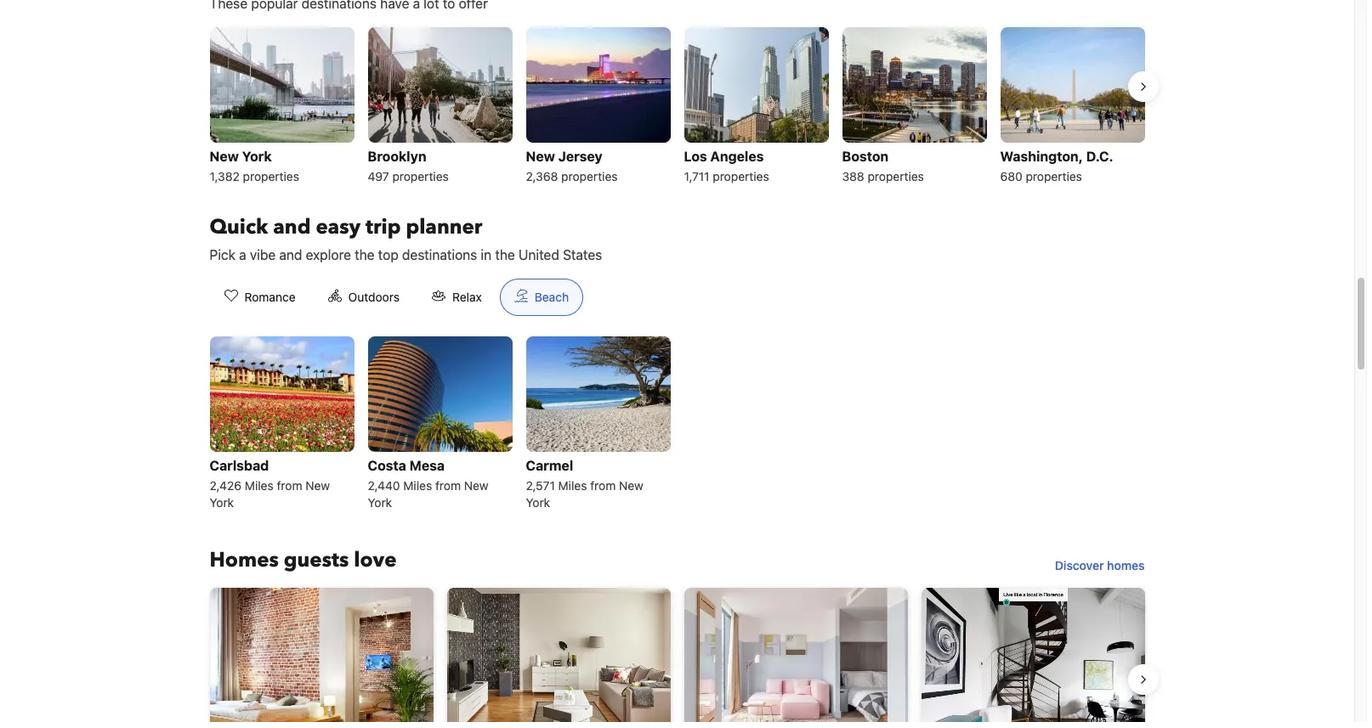 Task type: vqa. For each thing, say whether or not it's contained in the screenshot.


Task type: describe. For each thing, give the bounding box(es) containing it.
beach button
[[500, 279, 583, 316]]

destinations
[[402, 247, 477, 263]]

carlsbad 2,426 miles from new york
[[210, 458, 330, 510]]

states
[[563, 247, 602, 263]]

2,571
[[526, 479, 555, 493]]

trip
[[366, 213, 401, 241]]

properties inside boston 388 properties
[[868, 169, 924, 184]]

top
[[378, 247, 399, 263]]

homes guests love
[[210, 547, 397, 575]]

properties for washington, d.c.
[[1026, 169, 1082, 184]]

guests
[[284, 547, 349, 575]]

discover homes link
[[1048, 551, 1152, 581]]

388
[[842, 169, 864, 184]]

miles inside costa mesa 2,440 miles from new york
[[403, 479, 432, 493]]

outdoors button
[[313, 279, 414, 316]]

relax
[[452, 290, 482, 304]]

2 the from the left
[[495, 247, 515, 263]]

brooklyn 497 properties
[[368, 149, 449, 184]]

properties for new jersey
[[561, 169, 618, 184]]

properties inside the "brooklyn 497 properties"
[[392, 169, 449, 184]]

homes
[[1107, 559, 1145, 573]]

jersey
[[558, 149, 603, 164]]

d.c.
[[1086, 149, 1114, 164]]

quick and easy trip planner pick a vibe and explore the top destinations in the united states
[[210, 213, 602, 263]]

1 the from the left
[[355, 247, 375, 263]]

boston 388 properties
[[842, 149, 924, 184]]

miles for carmel
[[558, 479, 587, 493]]

washington,
[[1000, 149, 1083, 164]]

1,711
[[684, 169, 710, 184]]

carlsbad
[[210, 458, 269, 474]]

pick
[[210, 247, 236, 263]]

outdoors
[[348, 290, 400, 304]]

united
[[519, 247, 559, 263]]

2,440
[[368, 479, 400, 493]]

beach
[[535, 290, 569, 304]]

2 region from the top
[[196, 581, 1159, 723]]

homes
[[210, 547, 279, 575]]

york inside new york 1,382 properties
[[242, 149, 272, 164]]

york inside costa mesa 2,440 miles from new york
[[368, 496, 392, 510]]

497
[[368, 169, 389, 184]]

vibe
[[250, 247, 276, 263]]

planner
[[406, 213, 482, 241]]



Task type: locate. For each thing, give the bounding box(es) containing it.
relax button
[[417, 279, 496, 316]]

from inside costa mesa 2,440 miles from new york
[[435, 479, 461, 493]]

york inside carlsbad 2,426 miles from new york
[[210, 496, 234, 510]]

easy
[[316, 213, 361, 241]]

miles down carmel
[[558, 479, 587, 493]]

from inside carlsbad 2,426 miles from new york
[[277, 479, 302, 493]]

costa mesa 2,440 miles from new york
[[368, 458, 489, 510]]

680
[[1000, 169, 1023, 184]]

romance
[[244, 290, 296, 304]]

the
[[355, 247, 375, 263], [495, 247, 515, 263]]

properties down boston
[[868, 169, 924, 184]]

1 horizontal spatial the
[[495, 247, 515, 263]]

from inside carmel 2,571 miles from new york
[[590, 479, 616, 493]]

from for carmel
[[590, 479, 616, 493]]

properties right the '1,382'
[[243, 169, 299, 184]]

0 vertical spatial region
[[196, 20, 1159, 194]]

a
[[239, 247, 246, 263]]

2,426
[[210, 479, 242, 493]]

2 miles from the left
[[403, 479, 432, 493]]

costa
[[368, 458, 406, 474]]

0 horizontal spatial miles
[[245, 479, 274, 493]]

from right 2,571 on the bottom left of the page
[[590, 479, 616, 493]]

angeles
[[710, 149, 764, 164]]

1 from from the left
[[277, 479, 302, 493]]

quick
[[210, 213, 268, 241]]

new inside new york 1,382 properties
[[210, 149, 239, 164]]

brooklyn
[[368, 149, 427, 164]]

3 from from the left
[[590, 479, 616, 493]]

the left top
[[355, 247, 375, 263]]

properties for los angeles
[[713, 169, 769, 184]]

in
[[481, 247, 492, 263]]

new inside costa mesa 2,440 miles from new york
[[464, 479, 489, 493]]

los angeles 1,711 properties
[[684, 149, 769, 184]]

york up quick
[[242, 149, 272, 164]]

romance button
[[210, 279, 310, 316]]

miles down mesa
[[403, 479, 432, 493]]

properties
[[243, 169, 299, 184], [392, 169, 449, 184], [561, 169, 618, 184], [713, 169, 769, 184], [868, 169, 924, 184], [1026, 169, 1082, 184]]

york down 2,440
[[368, 496, 392, 510]]

0 vertical spatial and
[[273, 213, 311, 241]]

miles inside carmel 2,571 miles from new york
[[558, 479, 587, 493]]

4 properties from the left
[[713, 169, 769, 184]]

tab list containing romance
[[196, 279, 597, 317]]

1 vertical spatial and
[[279, 247, 302, 263]]

2 horizontal spatial from
[[590, 479, 616, 493]]

properties inside new jersey 2,368 properties
[[561, 169, 618, 184]]

new inside carmel 2,571 miles from new york
[[619, 479, 644, 493]]

properties down washington, at the top right of the page
[[1026, 169, 1082, 184]]

york
[[242, 149, 272, 164], [210, 496, 234, 510], [368, 496, 392, 510], [526, 496, 550, 510]]

3 miles from the left
[[558, 479, 587, 493]]

discover
[[1055, 559, 1104, 573]]

1 miles from the left
[[245, 479, 274, 493]]

new inside new jersey 2,368 properties
[[526, 149, 555, 164]]

properties for new york
[[243, 169, 299, 184]]

1,382
[[210, 169, 240, 184]]

1 region from the top
[[196, 20, 1159, 194]]

region
[[196, 20, 1159, 194], [196, 581, 1159, 723]]

region containing new york
[[196, 20, 1159, 194]]

2,368
[[526, 169, 558, 184]]

and
[[273, 213, 311, 241], [279, 247, 302, 263]]

miles for carlsbad
[[245, 479, 274, 493]]

from right 2,426
[[277, 479, 302, 493]]

0 horizontal spatial from
[[277, 479, 302, 493]]

properties inside new york 1,382 properties
[[243, 169, 299, 184]]

york inside carmel 2,571 miles from new york
[[526, 496, 550, 510]]

properties down angeles
[[713, 169, 769, 184]]

0 horizontal spatial the
[[355, 247, 375, 263]]

los
[[684, 149, 707, 164]]

tab list
[[196, 279, 597, 317]]

miles down the carlsbad
[[245, 479, 274, 493]]

1 vertical spatial region
[[196, 581, 1159, 723]]

from for carlsbad
[[277, 479, 302, 493]]

boston
[[842, 149, 889, 164]]

love
[[354, 547, 397, 575]]

properties inside 'washington, d.c. 680 properties'
[[1026, 169, 1082, 184]]

and up vibe
[[273, 213, 311, 241]]

2 horizontal spatial miles
[[558, 479, 587, 493]]

1 horizontal spatial miles
[[403, 479, 432, 493]]

the right the in
[[495, 247, 515, 263]]

washington, d.c. 680 properties
[[1000, 149, 1114, 184]]

properties down brooklyn
[[392, 169, 449, 184]]

mesa
[[409, 458, 445, 474]]

1 properties from the left
[[243, 169, 299, 184]]

york down 2,426
[[210, 496, 234, 510]]

6 properties from the left
[[1026, 169, 1082, 184]]

new jersey 2,368 properties
[[526, 149, 618, 184]]

miles
[[245, 479, 274, 493], [403, 479, 432, 493], [558, 479, 587, 493]]

new
[[210, 149, 239, 164], [526, 149, 555, 164], [306, 479, 330, 493], [464, 479, 489, 493], [619, 479, 644, 493]]

carmel 2,571 miles from new york
[[526, 458, 644, 510]]

discover homes
[[1055, 559, 1145, 573]]

properties down jersey
[[561, 169, 618, 184]]

from
[[277, 479, 302, 493], [435, 479, 461, 493], [590, 479, 616, 493]]

2 properties from the left
[[392, 169, 449, 184]]

5 properties from the left
[[868, 169, 924, 184]]

2 from from the left
[[435, 479, 461, 493]]

york down 2,571 on the bottom left of the page
[[526, 496, 550, 510]]

explore
[[306, 247, 351, 263]]

carmel
[[526, 458, 573, 474]]

3 properties from the left
[[561, 169, 618, 184]]

properties inside los angeles 1,711 properties
[[713, 169, 769, 184]]

new york 1,382 properties
[[210, 149, 299, 184]]

1 horizontal spatial from
[[435, 479, 461, 493]]

miles inside carlsbad 2,426 miles from new york
[[245, 479, 274, 493]]

and right vibe
[[279, 247, 302, 263]]

new inside carlsbad 2,426 miles from new york
[[306, 479, 330, 493]]

from down mesa
[[435, 479, 461, 493]]



